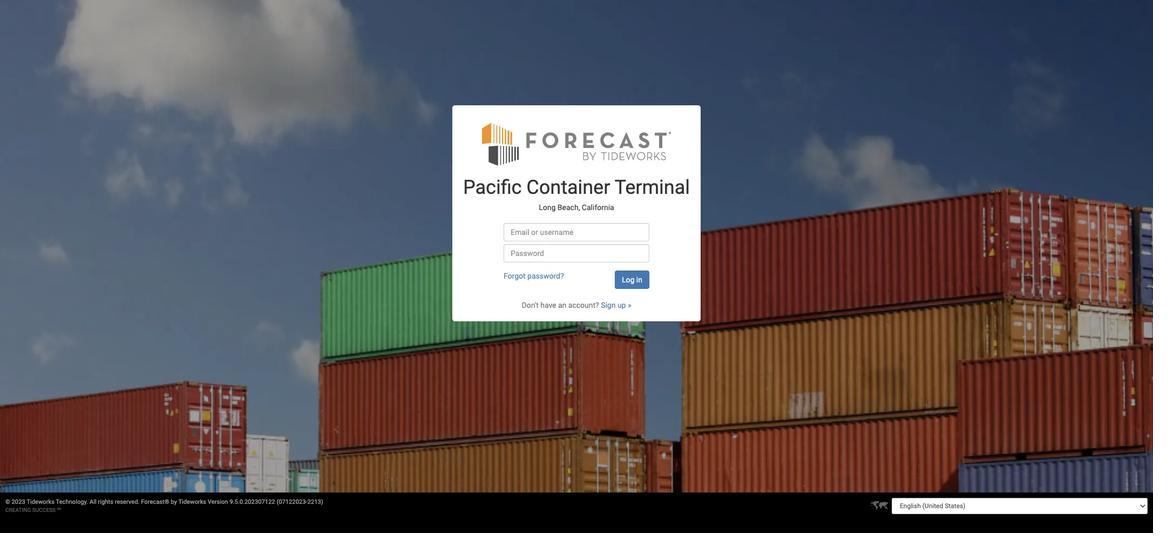 Task type: locate. For each thing, give the bounding box(es) containing it.
2023
[[12, 498, 25, 505]]

up
[[618, 301, 626, 309]]

0 horizontal spatial tideworks
[[27, 498, 55, 505]]

an
[[558, 301, 567, 309]]

log
[[622, 275, 635, 284]]

success
[[32, 507, 56, 513]]

forgot
[[504, 272, 526, 280]]

creating
[[5, 507, 31, 513]]

tideworks
[[27, 498, 55, 505], [178, 498, 206, 505]]

have
[[541, 301, 557, 309]]

Password password field
[[504, 244, 650, 262]]

don't have an account? sign up »
[[522, 301, 632, 309]]

tideworks right by
[[178, 498, 206, 505]]

long
[[539, 203, 556, 212]]

pacific
[[463, 176, 522, 199]]

technology.
[[56, 498, 88, 505]]

1 horizontal spatial tideworks
[[178, 498, 206, 505]]

reserved.
[[115, 498, 140, 505]]

all
[[90, 498, 97, 505]]

forecast®
[[141, 498, 169, 505]]

sign
[[601, 301, 616, 309]]

in
[[637, 275, 643, 284]]

forecast® by tideworks image
[[482, 121, 671, 166]]

account?
[[569, 301, 599, 309]]

2213)
[[308, 498, 323, 505]]

beach,
[[558, 203, 580, 212]]

tideworks up success
[[27, 498, 55, 505]]

forgot password? link
[[504, 272, 564, 280]]

»
[[628, 301, 632, 309]]

by
[[171, 498, 177, 505]]



Task type: describe. For each thing, give the bounding box(es) containing it.
version
[[208, 498, 228, 505]]

california
[[582, 203, 614, 212]]

1 tideworks from the left
[[27, 498, 55, 505]]

password?
[[528, 272, 564, 280]]

(07122023-
[[277, 498, 308, 505]]

pacific container terminal long beach, california
[[463, 176, 690, 212]]

©
[[5, 498, 10, 505]]

rights
[[98, 498, 113, 505]]

terminal
[[615, 176, 690, 199]]

don't
[[522, 301, 539, 309]]

container
[[527, 176, 610, 199]]

9.5.0.202307122
[[230, 498, 275, 505]]

2 tideworks from the left
[[178, 498, 206, 505]]

log in button
[[615, 270, 650, 289]]

forgot password? log in
[[504, 272, 643, 284]]

© 2023 tideworks technology. all rights reserved. forecast® by tideworks version 9.5.0.202307122 (07122023-2213) creating success ℠
[[5, 498, 323, 513]]

℠
[[57, 507, 61, 513]]

Email or username text field
[[504, 223, 650, 241]]

sign up » link
[[601, 301, 632, 309]]



